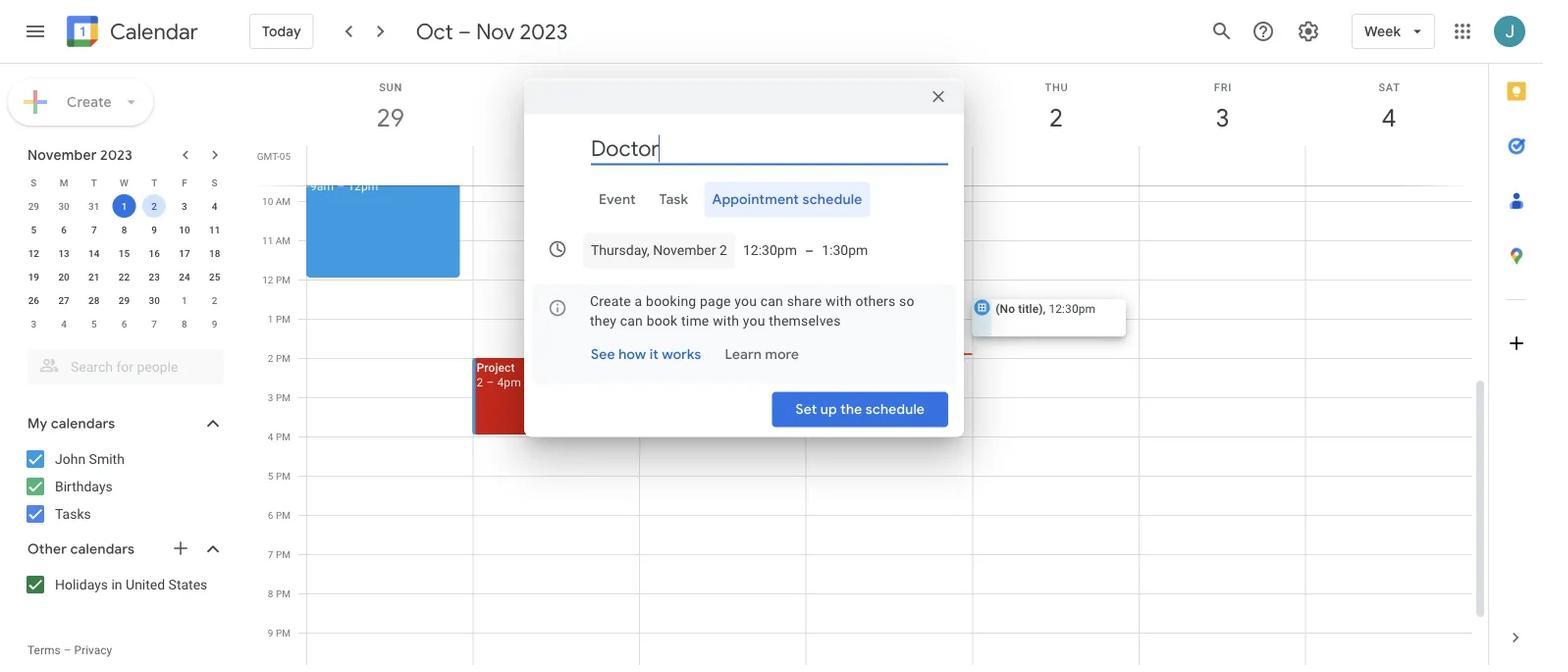 Task type: locate. For each thing, give the bounding box(es) containing it.
2 down project
[[477, 376, 484, 389]]

0 vertical spatial 30
[[58, 200, 69, 212]]

row containing 5
[[19, 218, 230, 242]]

2 t from the left
[[151, 177, 157, 189]]

6 down 29 element
[[121, 318, 127, 330]]

2 horizontal spatial 7
[[268, 549, 273, 561]]

10 pm from the top
[[276, 628, 291, 639]]

0 horizontal spatial 10
[[179, 224, 190, 236]]

16 element
[[143, 242, 166, 265]]

6
[[61, 224, 67, 236], [121, 318, 127, 330], [268, 510, 273, 521]]

pm up 3 pm
[[276, 353, 291, 364]]

settings menu image
[[1297, 20, 1321, 43]]

29 left october 30 element
[[28, 200, 39, 212]]

main drawer image
[[24, 20, 47, 43]]

1 vertical spatial 10
[[179, 224, 190, 236]]

2 inside project 2 – 4pm
[[477, 376, 484, 389]]

0 horizontal spatial 8
[[121, 224, 127, 236]]

9
[[152, 224, 157, 236], [212, 318, 217, 330], [268, 628, 273, 639]]

1, today element
[[112, 194, 136, 218]]

pm down 6 pm
[[276, 549, 291, 561]]

t up 2 cell
[[151, 177, 157, 189]]

30 down m
[[58, 200, 69, 212]]

1 horizontal spatial ,
[[1043, 302, 1046, 316]]

Search for people text field
[[39, 350, 212, 385]]

12 inside the november 2023 grid
[[28, 247, 39, 259]]

smith
[[89, 451, 125, 467]]

1 vertical spatial 9
[[212, 318, 217, 330]]

calendars up the john smith
[[51, 415, 115, 433]]

19 element
[[22, 265, 46, 289]]

23
[[149, 271, 160, 283]]

1 horizontal spatial create
[[590, 294, 631, 310]]

12 up 19
[[28, 247, 39, 259]]

calendars
[[51, 415, 115, 433], [70, 541, 135, 559]]

7 inside grid
[[268, 549, 273, 561]]

12 down '11 am'
[[262, 274, 273, 286]]

project
[[477, 361, 515, 375]]

, for title)
[[1043, 302, 1046, 316]]

0 horizontal spatial 5
[[31, 224, 37, 236]]

task
[[660, 191, 689, 209]]

first day of american indian heritage month
[[811, 148, 1045, 162]]

1 down 24 element
[[182, 295, 187, 306]]

december 3 element
[[22, 312, 46, 336]]

0 vertical spatial 8
[[121, 224, 127, 236]]

pm up 5 pm
[[276, 431, 291, 443]]

create inside create a booking page you can share with others so they can book time with you themselves
[[590, 294, 631, 310]]

27 element
[[52, 289, 76, 312]]

0 vertical spatial 7
[[91, 224, 97, 236]]

2 vertical spatial 8
[[268, 588, 273, 600]]

8
[[121, 224, 127, 236], [182, 318, 187, 330], [268, 588, 273, 600]]

you up learn more on the bottom
[[743, 313, 766, 329]]

1 vertical spatial 6
[[121, 318, 127, 330]]

create button
[[8, 79, 153, 126]]

0 vertical spatial 9
[[152, 224, 157, 236]]

create up 'they' on the left top
[[590, 294, 631, 310]]

with down page
[[713, 313, 740, 329]]

pm for 3 pm
[[276, 392, 291, 404]]

– right terms
[[64, 644, 71, 658]]

8 for december 8 element
[[182, 318, 187, 330]]

create
[[67, 93, 112, 111], [590, 294, 631, 310]]

calendars for other calendars
[[70, 541, 135, 559]]

pm up 7 pm
[[276, 510, 291, 521]]

8 pm from the top
[[276, 549, 291, 561]]

0 vertical spatial 10
[[262, 195, 273, 207]]

1 vertical spatial 29
[[28, 200, 39, 212]]

mon
[[544, 81, 571, 93]]

0 horizontal spatial create
[[67, 93, 112, 111]]

schedule inside button
[[866, 401, 925, 419]]

4 down sat
[[1381, 102, 1396, 134]]

booking
[[646, 294, 697, 310]]

20
[[58, 271, 69, 283]]

1 horizontal spatial t
[[151, 177, 157, 189]]

7 down 6 pm
[[268, 549, 273, 561]]

12 pm
[[262, 274, 291, 286]]

1 horizontal spatial 30
[[149, 295, 160, 306]]

2 down thu at the top right of the page
[[1048, 102, 1062, 134]]

7 pm
[[268, 549, 291, 561]]

am for 11 am
[[276, 235, 291, 246]]

4 down the '27' element
[[61, 318, 67, 330]]

2 am from the top
[[276, 235, 291, 246]]

11 element
[[203, 218, 226, 242]]

1 pm from the top
[[276, 274, 291, 286]]

learn more
[[725, 346, 799, 364]]

5 down 28 element
[[91, 318, 97, 330]]

30 for 30 element
[[149, 295, 160, 306]]

, left 12:30pm
[[1043, 302, 1046, 316]]

up
[[821, 401, 837, 419]]

row containing 3
[[19, 312, 230, 336]]

schedule right the
[[866, 401, 925, 419]]

9 down december 2 element
[[212, 318, 217, 330]]

2 horizontal spatial 9
[[268, 628, 273, 639]]

states
[[169, 577, 208, 593]]

10 up 17
[[179, 224, 190, 236]]

2 pm from the top
[[276, 313, 291, 325]]

8 inside grid
[[268, 588, 273, 600]]

1
[[830, 168, 837, 182], [121, 200, 127, 212], [182, 295, 187, 306], [268, 313, 273, 325]]

4 pm from the top
[[276, 392, 291, 404]]

1 pending task
[[830, 168, 908, 182]]

month
[[1011, 148, 1045, 162]]

9 inside 'element'
[[212, 318, 217, 330]]

29 inside grid
[[375, 102, 403, 134]]

calendars for my calendars
[[51, 415, 115, 433]]

27
[[58, 295, 69, 306]]

see how it works button
[[583, 331, 709, 379]]

0 vertical spatial ,
[[704, 204, 707, 218]]

2 vertical spatial 9
[[268, 628, 273, 639]]

1 inside button
[[830, 168, 837, 182]]

30 down 23
[[149, 295, 160, 306]]

12 for 12
[[28, 247, 39, 259]]

15 element
[[112, 242, 136, 265]]

8 down 1, today element
[[121, 224, 127, 236]]

0 vertical spatial 29
[[375, 102, 403, 134]]

pm
[[276, 274, 291, 286], [276, 313, 291, 325], [276, 353, 291, 364], [276, 392, 291, 404], [276, 431, 291, 443], [276, 470, 291, 482], [276, 510, 291, 521], [276, 549, 291, 561], [276, 588, 291, 600], [276, 628, 291, 639]]

set up the schedule button
[[772, 386, 949, 434]]

,
[[704, 204, 707, 218], [1043, 302, 1046, 316]]

pm up 2 pm
[[276, 313, 291, 325]]

pm for 7 pm
[[276, 549, 291, 561]]

7 up 14 'element'
[[91, 224, 97, 236]]

1 vertical spatial 30
[[149, 295, 160, 306]]

0 horizontal spatial 7
[[91, 224, 97, 236]]

row group containing 29
[[19, 194, 230, 336]]

grid
[[251, 64, 1489, 666]]

0 horizontal spatial 30
[[58, 200, 69, 212]]

29 inside 'element'
[[28, 200, 39, 212]]

10 for 10
[[179, 224, 190, 236]]

1 for the december 1 element
[[182, 295, 187, 306]]

4 link
[[1367, 95, 1412, 140]]

december 4 element
[[52, 312, 76, 336]]

1 horizontal spatial schedule
[[866, 401, 925, 419]]

3
[[1215, 102, 1229, 134], [182, 200, 187, 212], [31, 318, 37, 330], [268, 392, 273, 404]]

you
[[735, 294, 757, 310], [743, 313, 766, 329]]

november 2023 grid
[[19, 171, 230, 336]]

pm for 6 pm
[[276, 510, 291, 521]]

0 vertical spatial schedule
[[803, 191, 863, 209]]

calendar heading
[[106, 18, 198, 46]]

29 for october 29 'element'
[[28, 200, 39, 212]]

0 horizontal spatial t
[[91, 177, 97, 189]]

calendars up in
[[70, 541, 135, 559]]

can left the share
[[761, 294, 784, 310]]

9 pm from the top
[[276, 588, 291, 600]]

10 for 10 am
[[262, 195, 273, 207]]

0 horizontal spatial 9
[[152, 224, 157, 236]]

– right oct
[[458, 18, 471, 45]]

1 horizontal spatial can
[[761, 294, 784, 310]]

1 horizontal spatial 10
[[262, 195, 273, 207]]

6 for 6 pm
[[268, 510, 273, 521]]

oct
[[416, 18, 453, 45]]

1 horizontal spatial with
[[826, 294, 852, 310]]

create inside create popup button
[[67, 93, 112, 111]]

december 6 element
[[112, 312, 136, 336]]

row inside grid
[[299, 146, 1489, 186]]

1 horizontal spatial 8
[[182, 318, 187, 330]]

day
[[838, 148, 858, 162]]

1 vertical spatial ,
[[1043, 302, 1046, 316]]

1 down w
[[121, 200, 127, 212]]

pm down 8 pm on the left bottom
[[276, 628, 291, 639]]

9 up 16 element
[[152, 224, 157, 236]]

8 up 9 pm on the bottom of the page
[[268, 588, 273, 600]]

create for create a booking page you can share with others so they can book time with you themselves
[[590, 294, 631, 310]]

9am – 12pm button
[[306, 162, 460, 278]]

1 horizontal spatial 9
[[212, 318, 217, 330]]

my calendars
[[27, 415, 115, 433]]

– right 9am
[[337, 179, 345, 193]]

gmt-05
[[257, 150, 291, 162]]

11 for 11
[[209, 224, 220, 236]]

december 2 element
[[203, 289, 226, 312]]

1 horizontal spatial 11
[[262, 235, 273, 246]]

2 vertical spatial 7
[[268, 549, 273, 561]]

t
[[91, 177, 97, 189], [151, 177, 157, 189]]

terms – privacy
[[27, 644, 112, 658]]

s up october 29 'element'
[[31, 177, 37, 189]]

1 vertical spatial 2023
[[100, 146, 133, 164]]

12
[[28, 247, 39, 259], [262, 274, 273, 286]]

fri
[[1215, 81, 1233, 93]]

with right the share
[[826, 294, 852, 310]]

1 vertical spatial 7
[[152, 318, 157, 330]]

0 vertical spatial 6
[[61, 224, 67, 236]]

29 down 22
[[119, 295, 130, 306]]

my
[[27, 415, 48, 433]]

schedule down the pending
[[803, 191, 863, 209]]

0 vertical spatial create
[[67, 93, 112, 111]]

11 inside 11 element
[[209, 224, 220, 236]]

task button
[[652, 182, 697, 218]]

thu 2
[[1045, 81, 1069, 134]]

2 inside thu 2
[[1048, 102, 1062, 134]]

– left "end time" text box
[[805, 243, 814, 259]]

2 right the 1 cell
[[152, 200, 157, 212]]

can down a
[[620, 313, 643, 329]]

holidays in united states
[[55, 577, 208, 593]]

to element
[[805, 243, 814, 259]]

1 vertical spatial am
[[276, 235, 291, 246]]

grid containing 29
[[251, 64, 1489, 666]]

0 horizontal spatial s
[[31, 177, 37, 189]]

2 vertical spatial 5
[[268, 470, 273, 482]]

john
[[55, 451, 86, 467]]

1 vertical spatial schedule
[[866, 401, 925, 419]]

am up '12 pm'
[[276, 235, 291, 246]]

16
[[149, 247, 160, 259]]

pm for 4 pm
[[276, 431, 291, 443]]

1 horizontal spatial s
[[212, 177, 218, 189]]

row
[[299, 146, 1489, 186], [19, 171, 230, 194], [19, 194, 230, 218], [19, 218, 230, 242], [19, 242, 230, 265], [19, 265, 230, 289], [19, 289, 230, 312], [19, 312, 230, 336]]

7
[[91, 224, 97, 236], [152, 318, 157, 330], [268, 549, 273, 561]]

10 inside grid
[[262, 195, 273, 207]]

3 pm
[[268, 392, 291, 404]]

2023 up w
[[100, 146, 133, 164]]

row containing s
[[19, 171, 230, 194]]

3 pm from the top
[[276, 353, 291, 364]]

first day of american indian heritage month button
[[807, 146, 1045, 164]]

2
[[1048, 102, 1062, 134], [152, 200, 157, 212], [212, 295, 217, 306], [268, 353, 273, 364], [477, 376, 484, 389]]

6 down october 30 element
[[61, 224, 67, 236]]

pm up 6 pm
[[276, 470, 291, 482]]

30 element
[[143, 289, 166, 312]]

7 down 30 element
[[152, 318, 157, 330]]

3 cell from the left
[[807, 146, 1045, 186]]

2 up december 9 'element'
[[212, 295, 217, 306]]

sun 29
[[375, 81, 403, 134]]

2023 right nov
[[520, 18, 568, 45]]

see
[[591, 346, 615, 364]]

None search field
[[0, 342, 244, 385]]

1 horizontal spatial 6
[[121, 318, 127, 330]]

0 horizontal spatial can
[[620, 313, 643, 329]]

october 29 element
[[22, 194, 46, 218]]

25 element
[[203, 265, 226, 289]]

1 down first at right
[[830, 168, 837, 182]]

pm up 9 pm on the bottom of the page
[[276, 588, 291, 600]]

appointment schedule button
[[705, 182, 871, 218]]

15
[[119, 247, 130, 259]]

halloween button
[[640, 146, 795, 164]]

2 vertical spatial 29
[[119, 295, 130, 306]]

pm for 1 pm
[[276, 313, 291, 325]]

1 horizontal spatial 2023
[[520, 18, 568, 45]]

1 down '12 pm'
[[268, 313, 273, 325]]

0 horizontal spatial ,
[[704, 204, 707, 218]]

6 for december 6 element
[[121, 318, 127, 330]]

2 horizontal spatial 29
[[375, 102, 403, 134]]

you right page
[[735, 294, 757, 310]]

1 vertical spatial calendars
[[70, 541, 135, 559]]

2 horizontal spatial 6
[[268, 510, 273, 521]]

2 vertical spatial 6
[[268, 510, 273, 521]]

1 horizontal spatial 5
[[91, 318, 97, 330]]

11 up 18
[[209, 224, 220, 236]]

– inside button
[[337, 179, 345, 193]]

sun
[[379, 81, 403, 93]]

4 up 5 pm
[[268, 431, 273, 443]]

– down project
[[487, 376, 494, 389]]

6 pm from the top
[[276, 470, 291, 482]]

9 inside grid
[[268, 628, 273, 639]]

End time text field
[[822, 239, 869, 263]]

cell
[[307, 146, 474, 186], [474, 146, 640, 186], [807, 146, 1045, 186], [973, 146, 1139, 186], [1139, 146, 1306, 186], [1306, 146, 1472, 186]]

0 vertical spatial am
[[276, 195, 291, 207]]

6 cell from the left
[[1306, 146, 1472, 186]]

2023
[[520, 18, 568, 45], [100, 146, 133, 164]]

0 horizontal spatial tab list
[[540, 182, 949, 218]]

1 for 1 pm
[[268, 313, 273, 325]]

1 vertical spatial 5
[[91, 318, 97, 330]]

event
[[599, 191, 636, 209]]

am up '11 am'
[[276, 195, 291, 207]]

5 up 6 pm
[[268, 470, 273, 482]]

row containing halloween
[[299, 146, 1489, 186]]

0 vertical spatial you
[[735, 294, 757, 310]]

1 horizontal spatial 7
[[152, 318, 157, 330]]

t up october 31 'element'
[[91, 177, 97, 189]]

30
[[58, 200, 69, 212], [149, 295, 160, 306]]

20 element
[[52, 265, 76, 289]]

2 horizontal spatial 8
[[268, 588, 273, 600]]

1 horizontal spatial 29
[[119, 295, 130, 306]]

0 horizontal spatial 12
[[28, 247, 39, 259]]

29 for 29 element
[[119, 295, 130, 306]]

tab list containing event
[[540, 182, 949, 218]]

0 vertical spatial calendars
[[51, 415, 115, 433]]

10 inside row group
[[179, 224, 190, 236]]

1 vertical spatial create
[[590, 294, 631, 310]]

2 s from the left
[[212, 177, 218, 189]]

0 horizontal spatial 29
[[28, 200, 39, 212]]

works
[[662, 346, 702, 364]]

5 down october 29 'element'
[[31, 224, 37, 236]]

5 pm from the top
[[276, 431, 291, 443]]

1 vertical spatial you
[[743, 313, 766, 329]]

2 cell
[[139, 194, 169, 218]]

how
[[619, 346, 646, 364]]

row group
[[19, 194, 230, 336]]

29 down sun
[[375, 102, 403, 134]]

w
[[120, 177, 129, 189]]

am
[[276, 195, 291, 207], [276, 235, 291, 246]]

– for nov
[[458, 18, 471, 45]]

10 up '11 am'
[[262, 195, 273, 207]]

pm down 2 pm
[[276, 392, 291, 404]]

john smith
[[55, 451, 125, 467]]

so
[[900, 294, 915, 310]]

create up november 2023 at the left top of page
[[67, 93, 112, 111]]

fix
[[661, 204, 677, 218]]

24 element
[[173, 265, 196, 289]]

18 element
[[203, 242, 226, 265]]

7 for 7 pm
[[268, 549, 273, 561]]

1 horizontal spatial 12
[[262, 274, 273, 286]]

6 up 7 pm
[[268, 510, 273, 521]]

1 vertical spatial 12
[[262, 274, 273, 286]]

5 for 'december 5' element on the left of page
[[91, 318, 97, 330]]

8 down the december 1 element
[[182, 318, 187, 330]]

0 horizontal spatial schedule
[[803, 191, 863, 209]]

tab list
[[1490, 64, 1544, 611], [540, 182, 949, 218]]

9 down 8 pm on the left bottom
[[268, 628, 273, 639]]

0 vertical spatial 12
[[28, 247, 39, 259]]

s right f
[[212, 177, 218, 189]]

sat
[[1379, 81, 1401, 93]]

1 vertical spatial with
[[713, 313, 740, 329]]

, left '10am'
[[704, 204, 707, 218]]

1 am from the top
[[276, 195, 291, 207]]

more
[[765, 346, 799, 364]]

3 down fri
[[1215, 102, 1229, 134]]

pm for 12 pm
[[276, 274, 291, 286]]

task
[[885, 168, 908, 182]]

0 horizontal spatial 11
[[209, 224, 220, 236]]

7 pm from the top
[[276, 510, 291, 521]]

1 vertical spatial 8
[[182, 318, 187, 330]]

2 horizontal spatial 5
[[268, 470, 273, 482]]

5
[[31, 224, 37, 236], [91, 318, 97, 330], [268, 470, 273, 482]]

october 31 element
[[82, 194, 106, 218]]

Start time text field
[[743, 239, 797, 263]]

1 horizontal spatial tab list
[[1490, 64, 1544, 611]]

pm up 1 pm
[[276, 274, 291, 286]]

11 down 10 am
[[262, 235, 273, 246]]



Task type: describe. For each thing, give the bounding box(es) containing it.
november 2023
[[27, 146, 133, 164]]

event button
[[591, 182, 644, 218]]

12:30pm
[[1049, 302, 1096, 316]]

am for 10 am
[[276, 195, 291, 207]]

it
[[650, 346, 659, 364]]

3 down 2 pm
[[268, 392, 273, 404]]

23 element
[[143, 265, 166, 289]]

week button
[[1352, 8, 1436, 55]]

3 up 10 element
[[182, 200, 187, 212]]

thu
[[1045, 81, 1069, 93]]

Start date text field
[[591, 239, 728, 263]]

13 element
[[52, 242, 76, 265]]

4 cell from the left
[[973, 146, 1139, 186]]

pm for 2 pm
[[276, 353, 291, 364]]

my calendars list
[[4, 444, 244, 530]]

indian
[[928, 148, 960, 162]]

create a booking page you can share with others so they can book time with you themselves
[[590, 294, 915, 329]]

row containing 12
[[19, 242, 230, 265]]

they
[[590, 313, 617, 329]]

a
[[635, 294, 643, 310]]

in
[[111, 577, 122, 593]]

american
[[875, 148, 925, 162]]

0 vertical spatial 5
[[31, 224, 37, 236]]

door
[[680, 204, 704, 218]]

10am
[[710, 204, 740, 218]]

28 element
[[82, 289, 106, 312]]

11 am
[[262, 235, 291, 246]]

(no title) , 12:30pm
[[996, 302, 1096, 316]]

title)
[[1019, 302, 1043, 316]]

17 element
[[173, 242, 196, 265]]

8 for 8 pm
[[268, 588, 273, 600]]

december 9 element
[[203, 312, 226, 336]]

9am – 12pm
[[310, 179, 378, 193]]

21
[[88, 271, 100, 283]]

14
[[88, 247, 100, 259]]

5 cell from the left
[[1139, 146, 1306, 186]]

17
[[179, 247, 190, 259]]

1 t from the left
[[91, 177, 97, 189]]

today
[[262, 23, 301, 40]]

appointment schedule
[[712, 191, 863, 209]]

12 element
[[22, 242, 46, 265]]

other calendars
[[27, 541, 135, 559]]

19
[[28, 271, 39, 283]]

oct – nov 2023
[[416, 18, 568, 45]]

18
[[209, 247, 220, 259]]

7 for december 7 element at the left of page
[[152, 318, 157, 330]]

1 s from the left
[[31, 177, 37, 189]]

0 vertical spatial 2023
[[520, 18, 568, 45]]

0 horizontal spatial 2023
[[100, 146, 133, 164]]

december 8 element
[[173, 312, 196, 336]]

3 link
[[1201, 95, 1246, 140]]

4 up 11 element
[[212, 200, 217, 212]]

birthdays
[[55, 479, 113, 495]]

2 cell from the left
[[474, 146, 640, 186]]

4pm
[[497, 376, 521, 389]]

22 element
[[112, 265, 136, 289]]

m
[[60, 177, 68, 189]]

1 cell from the left
[[307, 146, 474, 186]]

set up the schedule
[[796, 401, 925, 419]]

book
[[647, 313, 678, 329]]

set
[[796, 401, 817, 419]]

11 for 11 am
[[262, 235, 273, 246]]

halloween
[[645, 148, 700, 162]]

calendar element
[[63, 12, 198, 55]]

f
[[182, 177, 187, 189]]

0 vertical spatial can
[[761, 294, 784, 310]]

pm for 8 pm
[[276, 588, 291, 600]]

26
[[28, 295, 39, 306]]

row containing 19
[[19, 265, 230, 289]]

5 pm
[[268, 470, 291, 482]]

nov
[[476, 18, 515, 45]]

terms
[[27, 644, 61, 658]]

wed
[[878, 81, 903, 93]]

29 element
[[112, 289, 136, 312]]

30 for october 30 element
[[58, 200, 69, 212]]

pm for 9 pm
[[276, 628, 291, 639]]

0 vertical spatial with
[[826, 294, 852, 310]]

privacy
[[74, 644, 112, 658]]

– for privacy
[[64, 644, 71, 658]]

fri 3
[[1215, 81, 1233, 134]]

0 horizontal spatial with
[[713, 313, 740, 329]]

22
[[119, 271, 130, 283]]

1 vertical spatial can
[[620, 313, 643, 329]]

5 for 5 pm
[[268, 470, 273, 482]]

other
[[27, 541, 67, 559]]

today button
[[249, 8, 314, 55]]

november
[[27, 146, 97, 164]]

8 pm
[[268, 588, 291, 600]]

sat 4
[[1379, 81, 1401, 134]]

2 inside cell
[[152, 200, 157, 212]]

14 element
[[82, 242, 106, 265]]

1 pending task button
[[807, 166, 961, 184]]

first
[[811, 148, 835, 162]]

pm for 5 pm
[[276, 470, 291, 482]]

tasks
[[55, 506, 91, 522]]

1 cell
[[109, 194, 139, 218]]

december 5 element
[[82, 312, 106, 336]]

10 element
[[173, 218, 196, 242]]

9 for december 9 'element'
[[212, 318, 217, 330]]

1 for 1, today element
[[121, 200, 127, 212]]

2 link
[[1034, 95, 1079, 140]]

26 element
[[22, 289, 46, 312]]

project 2 – 4pm
[[477, 361, 521, 389]]

25
[[209, 271, 220, 283]]

2 up 3 pm
[[268, 353, 273, 364]]

12pm
[[348, 179, 378, 193]]

fix door , 10am
[[661, 204, 740, 218]]

gmt-
[[257, 150, 280, 162]]

december 7 element
[[143, 312, 166, 336]]

13
[[58, 247, 69, 259]]

cell containing first day of american indian heritage month
[[807, 146, 1045, 186]]

, for door
[[704, 204, 707, 218]]

learn
[[725, 346, 762, 364]]

3 down 26 element
[[31, 318, 37, 330]]

terms link
[[27, 644, 61, 658]]

6 pm
[[268, 510, 291, 521]]

28
[[88, 295, 100, 306]]

– for 12pm
[[337, 179, 345, 193]]

21 element
[[82, 265, 106, 289]]

3 inside fri 3
[[1215, 102, 1229, 134]]

add other calendars image
[[171, 539, 191, 559]]

row containing 29
[[19, 194, 230, 218]]

4 inside sat 4
[[1381, 102, 1396, 134]]

9 for 9 pm
[[268, 628, 273, 639]]

12 for 12 pm
[[262, 274, 273, 286]]

row containing 26
[[19, 289, 230, 312]]

0 horizontal spatial 6
[[61, 224, 67, 236]]

others
[[856, 294, 896, 310]]

my calendars button
[[4, 409, 244, 440]]

december 1 element
[[173, 289, 196, 312]]

Add title text field
[[591, 134, 949, 164]]

page
[[700, 294, 731, 310]]

– inside project 2 – 4pm
[[487, 376, 494, 389]]

october 30 element
[[52, 194, 76, 218]]

05
[[280, 150, 291, 162]]

4 inside december 4 element
[[61, 318, 67, 330]]

1 for 1 pending task
[[830, 168, 837, 182]]

of
[[861, 148, 872, 162]]

(no
[[996, 302, 1016, 316]]

schedule inside appointment schedule button
[[803, 191, 863, 209]]

9 pm
[[268, 628, 291, 639]]

create for create
[[67, 93, 112, 111]]

time
[[682, 313, 710, 329]]

week
[[1365, 23, 1401, 40]]



Task type: vqa. For each thing, say whether or not it's contained in the screenshot.
the rightmost can
yes



